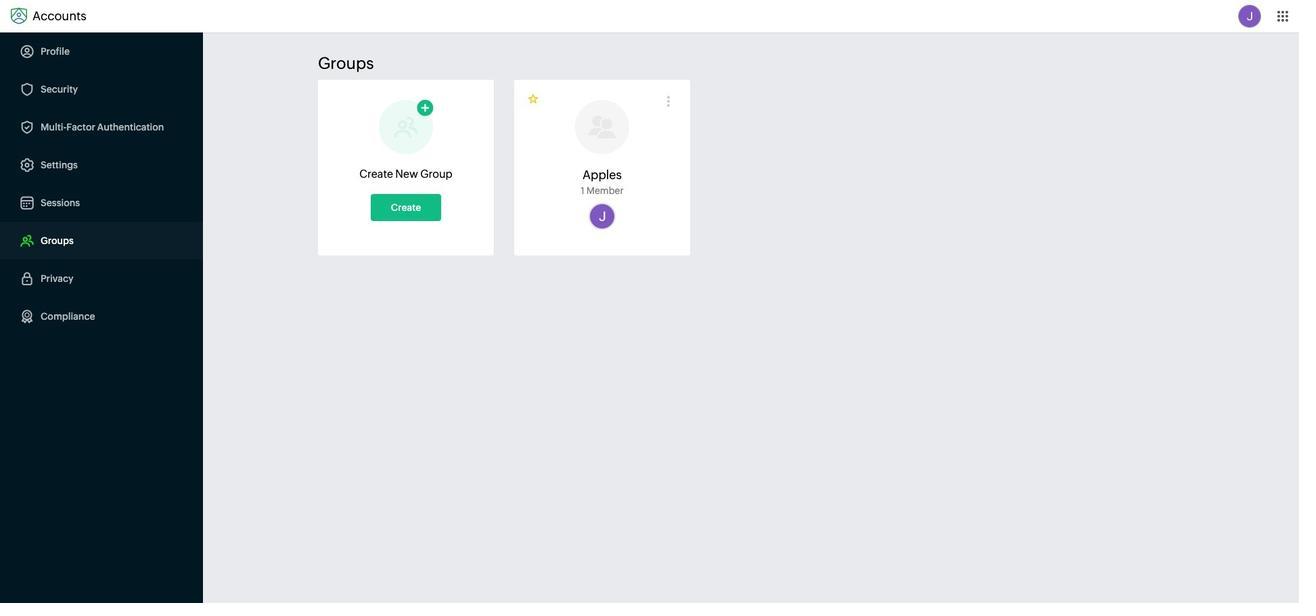 Task type: vqa. For each thing, say whether or not it's contained in the screenshot.
makeprimary "ICON"
yes



Task type: locate. For each thing, give the bounding box(es) containing it.
makeprimary image
[[528, 93, 540, 106]]



